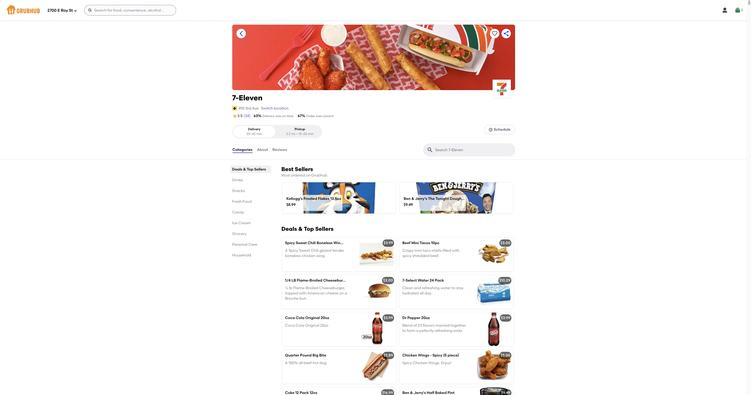 Task type: vqa. For each thing, say whether or not it's contained in the screenshot.


Task type: locate. For each thing, give the bounding box(es) containing it.
hydrated
[[403, 291, 419, 296]]

mini
[[412, 241, 419, 245]]

$3.99 for beef
[[384, 241, 393, 245]]

0 vertical spatial deals & top sellers
[[232, 167, 266, 172]]

wings.
[[428, 361, 440, 365]]

deals
[[232, 167, 242, 172], [282, 226, 297, 232]]

2 a from the top
[[285, 361, 288, 365]]

on left time
[[282, 114, 286, 118]]

1 horizontal spatial a
[[416, 329, 419, 333]]

to down 'blend'
[[403, 329, 406, 333]]

1 vertical spatial on
[[306, 173, 311, 178]]

clean
[[403, 286, 413, 290]]

2 horizontal spatial &
[[412, 196, 414, 201]]

-
[[430, 353, 432, 358]]

sellers up ordered
[[295, 166, 313, 172]]

1 vertical spatial 7-
[[403, 278, 406, 283]]

count
[[349, 241, 359, 245]]

flame- inside ¼ lb flame-broiled cheeseburger, topped with american cheese on a brioche bun
[[293, 286, 306, 290]]

1 vertical spatial chili
[[311, 248, 319, 253]]

7- up clean
[[403, 278, 406, 283]]

0 horizontal spatial deals & top sellers
[[232, 167, 266, 172]]

0 vertical spatial original
[[305, 316, 320, 320]]

flame-
[[297, 278, 310, 283], [293, 286, 306, 290]]

reviews
[[273, 147, 287, 152]]

0 vertical spatial cola
[[296, 316, 305, 320]]

on right ordered
[[306, 173, 311, 178]]

0 horizontal spatial $3.00
[[383, 278, 393, 283]]

24
[[430, 278, 434, 283]]

1 vertical spatial flame-
[[293, 286, 306, 290]]

0 vertical spatial deals
[[232, 167, 242, 172]]

most
[[282, 173, 290, 178]]

star icon image
[[232, 113, 238, 119]]

1 vertical spatial cola
[[296, 323, 304, 328]]

1 horizontal spatial &
[[298, 226, 303, 232]]

0 horizontal spatial a
[[345, 291, 347, 296]]

0 horizontal spatial to
[[403, 329, 406, 333]]

1 vertical spatial with
[[299, 291, 307, 296]]

deals & top sellers up the drinks "tab"
[[232, 167, 266, 172]]

spicy sweet chili boneless wings 8 count image
[[357, 237, 396, 272]]

1 horizontal spatial top
[[304, 226, 314, 232]]

correct
[[323, 114, 334, 118]]

1 horizontal spatial to
[[452, 286, 455, 290]]

1 vertical spatial broiled
[[306, 286, 318, 290]]

0 horizontal spatial delivery
[[248, 127, 261, 131]]

& right ben
[[412, 196, 414, 201]]

0 vertical spatial chili
[[308, 241, 316, 245]]

a up boneless at the bottom
[[285, 248, 288, 253]]

min inside pickup 2.2 mi • 15–25 min
[[308, 132, 314, 136]]

1 horizontal spatial with
[[452, 248, 460, 253]]

0 vertical spatial delivery
[[263, 114, 275, 118]]

sellers inside 'best sellers most ordered on grubhub'
[[295, 166, 313, 172]]

1 vertical spatial deals & top sellers
[[282, 226, 334, 232]]

2700
[[47, 8, 57, 13]]

0 vertical spatial all
[[420, 291, 424, 296]]

a inside the a spicy sweet chili glazed tender boneless chicken wing
[[285, 248, 288, 253]]

select
[[406, 278, 417, 283]]

&
[[243, 167, 246, 172], [412, 196, 414, 201], [298, 226, 303, 232]]

0 horizontal spatial with
[[299, 291, 307, 296]]

2 min from the left
[[308, 132, 314, 136]]

on right cheese
[[339, 291, 344, 296]]

magnifying glass icon image
[[427, 147, 433, 153]]

15–25
[[299, 132, 307, 136]]

top up the spicy sweet chili boneless wings 8 count at the bottom
[[304, 226, 314, 232]]

$3.00
[[501, 241, 511, 245], [383, 278, 393, 283]]

categories
[[233, 147, 253, 152]]

on inside ¼ lb flame-broiled cheeseburger, topped with american cheese on a brioche bun
[[339, 291, 344, 296]]

switch
[[261, 106, 273, 110]]

big
[[313, 353, 318, 358]]

1 vertical spatial all
[[299, 361, 303, 365]]

delivery for 30–45
[[248, 127, 261, 131]]

quarter
[[285, 353, 299, 358]]

deals & top sellers
[[232, 167, 266, 172], [282, 226, 334, 232]]

0 horizontal spatial was
[[275, 114, 281, 118]]

option group
[[232, 125, 322, 138]]

a
[[285, 248, 288, 253], [285, 361, 288, 365]]

1 horizontal spatial wings
[[418, 353, 429, 358]]

3.5
[[238, 114, 243, 118]]

deals up drinks
[[232, 167, 242, 172]]

7- up subscription pass icon
[[232, 93, 239, 102]]

0 vertical spatial sweet
[[296, 241, 307, 245]]

1 horizontal spatial was
[[316, 114, 322, 118]]

grocery tab
[[232, 231, 269, 237]]

7-select water 24 pack image
[[474, 275, 514, 309]]

0 vertical spatial 7-
[[232, 93, 239, 102]]

0 horizontal spatial top
[[247, 167, 253, 172]]

to inside clean and refreshing water to stay hydrated all day.
[[452, 286, 455, 290]]

0 vertical spatial $3.00
[[501, 241, 511, 245]]

$10.29
[[500, 278, 511, 283]]

mini
[[415, 248, 422, 253]]

all left day.
[[420, 291, 424, 296]]

$2.89
[[384, 353, 393, 358]]

0 vertical spatial coca
[[285, 316, 295, 320]]

23
[[418, 323, 422, 328]]

sellers up boneless
[[315, 226, 334, 232]]

1 horizontal spatial all
[[420, 291, 424, 296]]

1 vertical spatial svg image
[[489, 128, 493, 132]]

dr pepper 20oz image
[[474, 312, 514, 346]]

on
[[282, 114, 286, 118], [306, 173, 311, 178], [339, 291, 344, 296]]

was down location
[[275, 114, 281, 118]]

0 horizontal spatial all
[[299, 361, 303, 365]]

beef
[[403, 241, 411, 245]]

0 vertical spatial refreshing
[[422, 286, 440, 290]]

all
[[420, 291, 424, 296], [299, 361, 303, 365]]

e
[[58, 8, 60, 13]]

a down of
[[416, 329, 419, 333]]

1 vertical spatial coca
[[285, 323, 295, 328]]

cheese
[[326, 291, 339, 296]]

deals & top sellers tab
[[232, 167, 269, 172]]

flame- for lb
[[293, 286, 306, 290]]

0 horizontal spatial min
[[257, 132, 262, 136]]

candy
[[232, 210, 244, 215]]

1/4
[[285, 278, 291, 283]]

fresh food tab
[[232, 199, 269, 204]]

delivery inside delivery 30–45 min
[[248, 127, 261, 131]]

1 vertical spatial refreshing
[[435, 329, 453, 333]]

0 vertical spatial &
[[243, 167, 246, 172]]

sweet
[[296, 241, 307, 245], [299, 248, 310, 253]]

wings left -
[[418, 353, 429, 358]]

deals & top sellers up the spicy sweet chili boneless wings 8 count at the bottom
[[282, 226, 334, 232]]

wings
[[334, 241, 345, 245], [418, 353, 429, 358]]

chicken
[[403, 353, 417, 358], [413, 361, 428, 365]]

chicken wings - spicy (5 piece) image
[[474, 350, 514, 384]]

st
[[69, 8, 73, 13]]

option group containing delivery 30–45 min
[[232, 125, 322, 138]]

$3.00 for crispy mini taco shells filled with spicy shredded beef.
[[501, 241, 511, 245]]

delivery was on time
[[263, 114, 294, 118]]

min right 15–25 in the top of the page
[[308, 132, 314, 136]]

a left 100%
[[285, 361, 288, 365]]

1 cola from the top
[[296, 316, 305, 320]]

2 was from the left
[[316, 114, 322, 118]]

1 vertical spatial a
[[285, 361, 288, 365]]

american
[[307, 291, 325, 296]]

svg image inside schedule button
[[489, 128, 493, 132]]

0 horizontal spatial 7-
[[232, 93, 239, 102]]

1 horizontal spatial svg image
[[735, 7, 741, 13]]

0 vertical spatial broiled
[[310, 278, 322, 283]]

stay
[[456, 286, 464, 290]]

refreshing down married
[[435, 329, 453, 333]]

top up the drinks "tab"
[[247, 167, 253, 172]]

was
[[275, 114, 281, 118], [316, 114, 322, 118]]

7- for select
[[403, 278, 406, 283]]

delivery
[[263, 114, 275, 118], [248, 127, 261, 131]]

ben & jerry's the tonight dough... $9.49
[[404, 196, 465, 207]]

chili up wing
[[311, 248, 319, 253]]

with
[[452, 248, 460, 253], [299, 291, 307, 296]]

Search for food, convenience, alcohol... search field
[[84, 5, 176, 15]]

ice cream tab
[[232, 220, 269, 226]]

2 horizontal spatial on
[[339, 291, 344, 296]]

topped
[[285, 291, 298, 296]]

7-select water 24 pack
[[403, 278, 444, 283]]

0 vertical spatial coca cola original 20oz
[[285, 316, 329, 320]]

1 vertical spatial wings
[[418, 353, 429, 358]]

0 horizontal spatial &
[[243, 167, 246, 172]]

a inside blend of 23 flavors married together to form a pefectly refreshing soda.
[[416, 329, 419, 333]]

1 vertical spatial original
[[305, 323, 319, 328]]

delivery 30–45 min
[[247, 127, 262, 136]]

jerry's
[[415, 196, 427, 201]]

deals down $8.99 on the left bottom of the page
[[282, 226, 297, 232]]

7-
[[232, 93, 239, 102], [403, 278, 406, 283]]

sellers up the drinks "tab"
[[254, 167, 266, 172]]

0 vertical spatial a
[[345, 291, 347, 296]]

beef mini tacos 10pc image
[[474, 237, 514, 272]]

with inside ¼ lb flame-broiled cheeseburger, topped with american cheese on a brioche bun
[[299, 291, 307, 296]]

spicy
[[403, 254, 412, 258]]

chili up the a spicy sweet chili glazed tender boneless chicken wing at the bottom
[[308, 241, 316, 245]]

1 vertical spatial $3.00
[[383, 278, 393, 283]]

was for 67
[[316, 114, 322, 118]]

svg image inside the 3 button
[[735, 7, 741, 13]]

2700 e roy st
[[47, 8, 73, 13]]

0 horizontal spatial sellers
[[254, 167, 266, 172]]

personal care tab
[[232, 242, 269, 247]]

0 vertical spatial chicken
[[403, 353, 417, 358]]

all left the beef
[[299, 361, 303, 365]]

reviews button
[[272, 140, 287, 159]]

of
[[414, 323, 417, 328]]

personal care
[[232, 242, 257, 247]]

3 button
[[735, 6, 743, 15]]

1 horizontal spatial min
[[308, 132, 314, 136]]

& inside tab
[[243, 167, 246, 172]]

1 horizontal spatial deals
[[282, 226, 297, 232]]

1 a from the top
[[285, 248, 288, 253]]

0 vertical spatial with
[[452, 248, 460, 253]]

to left stay
[[452, 286, 455, 290]]

1 horizontal spatial $3.00
[[501, 241, 511, 245]]

2 horizontal spatial svg image
[[722, 7, 728, 13]]

taco
[[423, 248, 431, 253]]

on inside 'best sellers most ordered on grubhub'
[[306, 173, 311, 178]]

to inside blend of 23 flavors married together to form a pefectly refreshing soda.
[[403, 329, 406, 333]]

categories button
[[232, 140, 253, 159]]

chicken up spicy chicken wings. enjoy!
[[403, 353, 417, 358]]

broiled inside ¼ lb flame-broiled cheeseburger, topped with american cheese on a brioche bun
[[306, 286, 318, 290]]

chili
[[308, 241, 316, 245], [311, 248, 319, 253]]

with right "filled"
[[452, 248, 460, 253]]

2 horizontal spatial sellers
[[315, 226, 334, 232]]

chicken down chicken wings - spicy (5 piece)
[[413, 361, 428, 365]]

ordered
[[291, 173, 305, 178]]

2 vertical spatial on
[[339, 291, 344, 296]]

& up the spicy sweet chili boneless wings 8 count at the bottom
[[298, 226, 303, 232]]

wings up tender
[[334, 241, 345, 245]]

was right order
[[316, 114, 322, 118]]

personal
[[232, 242, 248, 247]]

top
[[247, 167, 253, 172], [304, 226, 314, 232]]

0 vertical spatial flame-
[[297, 278, 310, 283]]

deals & top sellers inside deals & top sellers tab
[[232, 167, 266, 172]]

1 vertical spatial delivery
[[248, 127, 261, 131]]

1 horizontal spatial sellers
[[295, 166, 313, 172]]

a right cheese
[[345, 291, 347, 296]]

delivery down switch
[[263, 114, 275, 118]]

1 vertical spatial coca cola original 20oz
[[285, 323, 329, 328]]

min
[[257, 132, 262, 136], [308, 132, 314, 136]]

with up bun
[[299, 291, 307, 296]]

delivery up 30–45
[[248, 127, 261, 131]]

1 horizontal spatial on
[[306, 173, 311, 178]]

0 vertical spatial on
[[282, 114, 286, 118]]

1 horizontal spatial delivery
[[263, 114, 275, 118]]

a for a spicy sweet chili glazed tender boneless chicken wing
[[285, 248, 288, 253]]

(34)
[[244, 114, 251, 118]]

spicy sweet chili boneless wings 8 count
[[285, 241, 359, 245]]

1 vertical spatial to
[[403, 329, 406, 333]]

0 vertical spatial a
[[285, 248, 288, 253]]

refreshing up day.
[[422, 286, 440, 290]]

spicy
[[285, 241, 295, 245], [289, 248, 298, 253], [433, 353, 443, 358], [403, 361, 412, 365]]

subscription pass image
[[232, 106, 238, 111]]

1 vertical spatial a
[[416, 329, 419, 333]]

care
[[249, 242, 257, 247]]

household tab
[[232, 253, 269, 258]]

pack
[[435, 278, 444, 283]]

1 horizontal spatial 7-
[[403, 278, 406, 283]]

delivery for was
[[263, 114, 275, 118]]

with inside crispy mini taco shells filled with spicy shredded beef.
[[452, 248, 460, 253]]

0 horizontal spatial svg image
[[489, 128, 493, 132]]

2 original from the top
[[305, 323, 319, 328]]

0 vertical spatial svg image
[[735, 7, 741, 13]]

7-eleven logo image
[[493, 80, 511, 98]]

1 vertical spatial sweet
[[299, 248, 310, 253]]

0 horizontal spatial deals
[[232, 167, 242, 172]]

svg image
[[722, 7, 728, 13], [88, 8, 92, 12], [74, 9, 77, 12]]

1 was from the left
[[275, 114, 281, 118]]

svg image
[[735, 7, 741, 13], [489, 128, 493, 132]]

0 vertical spatial to
[[452, 286, 455, 290]]

ice
[[232, 221, 238, 225]]

min right 30–45
[[257, 132, 262, 136]]

0 vertical spatial wings
[[334, 241, 345, 245]]

blend of 23 flavors married together to form a pefectly refreshing soda.
[[403, 323, 466, 333]]

1 min from the left
[[257, 132, 262, 136]]

0 vertical spatial top
[[247, 167, 253, 172]]

sweet inside the a spicy sweet chili glazed tender boneless chicken wing
[[299, 248, 310, 253]]

1 vertical spatial &
[[412, 196, 414, 201]]

broiled
[[310, 278, 322, 283], [306, 286, 318, 290]]

& up the drinks "tab"
[[243, 167, 246, 172]]



Task type: describe. For each thing, give the bounding box(es) containing it.
dough...
[[450, 196, 465, 201]]

1/4 lb flame-broiled cheeseburger image
[[357, 275, 396, 309]]

hot
[[313, 361, 319, 365]]

2.2
[[286, 132, 291, 136]]

7- for eleven
[[232, 93, 239, 102]]

caret left icon image
[[238, 30, 244, 37]]

8
[[346, 241, 348, 245]]

810 3rd ave button
[[239, 106, 259, 111]]

1 coca from the top
[[285, 316, 295, 320]]

kellogg's
[[286, 196, 303, 201]]

pickup 2.2 mi • 15–25 min
[[286, 127, 314, 136]]

best
[[282, 166, 294, 172]]

flavors
[[423, 323, 435, 328]]

about button
[[257, 140, 268, 159]]

(5
[[443, 353, 447, 358]]

Search 7-Eleven search field
[[435, 148, 513, 153]]

coke 12 pack 12oz image
[[357, 387, 396, 395]]

married
[[436, 323, 450, 328]]

beef mini tacos 10pc
[[403, 241, 440, 245]]

tonight
[[436, 196, 449, 201]]

boneless
[[317, 241, 333, 245]]

$9.49
[[404, 203, 413, 207]]

1 original from the top
[[305, 316, 320, 320]]

pefectly
[[420, 329, 434, 333]]

2 vertical spatial &
[[298, 226, 303, 232]]

quarter pound big bite image
[[357, 350, 396, 384]]

blend
[[403, 323, 413, 328]]

about
[[257, 147, 268, 152]]

broiled for cheeseburger
[[310, 278, 322, 283]]

order was correct
[[306, 114, 334, 118]]

fresh food
[[232, 199, 252, 204]]

boneless
[[285, 254, 301, 258]]

13.5oz
[[330, 196, 341, 201]]

crispy mini taco shells filled with spicy shredded beef.
[[403, 248, 460, 258]]

$8.99
[[286, 203, 296, 207]]

a for a 100% all beef hot dog
[[285, 361, 288, 365]]

1 vertical spatial chicken
[[413, 361, 428, 365]]

dr
[[403, 316, 407, 320]]

together
[[451, 323, 466, 328]]

2 coca cola original 20oz from the top
[[285, 323, 329, 328]]

3rd
[[245, 106, 251, 110]]

lb
[[289, 286, 293, 290]]

drinks tab
[[232, 177, 269, 183]]

0 horizontal spatial svg image
[[74, 9, 77, 12]]

form
[[407, 329, 415, 333]]

broiled for cheeseburger,
[[306, 286, 318, 290]]

crispy
[[403, 248, 414, 253]]

tacos
[[420, 241, 430, 245]]

all inside clean and refreshing water to stay hydrated all day.
[[420, 291, 424, 296]]

$3.99 for dr
[[384, 316, 393, 320]]

ice cream
[[232, 221, 251, 225]]

flakes
[[318, 196, 330, 201]]

piece)
[[448, 353, 459, 358]]

grocery
[[232, 232, 247, 236]]

beef
[[304, 361, 312, 365]]

snacks tab
[[232, 188, 269, 194]]

coca cola original 20oz image
[[357, 312, 396, 346]]

best sellers most ordered on grubhub
[[282, 166, 327, 178]]

time
[[287, 114, 294, 118]]

dog
[[320, 361, 327, 365]]

share icon image
[[503, 30, 509, 37]]

clean and refreshing water to stay hydrated all day.
[[403, 286, 464, 296]]

min inside delivery 30–45 min
[[257, 132, 262, 136]]

chicken wings - spicy (5 piece)
[[403, 353, 459, 358]]

1 coca cola original 20oz from the top
[[285, 316, 329, 320]]

save this restaurant button
[[490, 29, 500, 38]]

save this restaurant image
[[492, 30, 498, 37]]

810
[[239, 106, 245, 110]]

glazed
[[320, 248, 332, 253]]

spicy chicken wings. enjoy!
[[403, 361, 452, 365]]

candy tab
[[232, 210, 269, 215]]

1 horizontal spatial svg image
[[88, 8, 92, 12]]

dr pepper 20oz
[[403, 316, 430, 320]]

shells
[[432, 248, 442, 253]]

svg image for schedule
[[489, 128, 493, 132]]

snacks
[[232, 189, 245, 193]]

0 horizontal spatial on
[[282, 114, 286, 118]]

and
[[414, 286, 421, 290]]

kellogg's frosted flakes 13.5oz $8.99
[[286, 196, 341, 207]]

food
[[243, 199, 252, 204]]

deals inside tab
[[232, 167, 242, 172]]

quarter pound big bite
[[285, 353, 326, 358]]

¼ lb flame-broiled cheeseburger, topped with american cheese on a brioche bun
[[285, 286, 347, 301]]

a inside ¼ lb flame-broiled cheeseburger, topped with american cheese on a brioche bun
[[345, 291, 347, 296]]

ben & jerry's half baked pint image
[[474, 387, 514, 395]]

chicken
[[302, 254, 316, 258]]

household
[[232, 253, 251, 258]]

filled
[[443, 248, 451, 253]]

a 100% all beef hot dog
[[285, 361, 327, 365]]

cream
[[239, 221, 251, 225]]

drinks
[[232, 178, 243, 182]]

1 vertical spatial top
[[304, 226, 314, 232]]

bun
[[300, 296, 306, 301]]

0 horizontal spatial wings
[[334, 241, 345, 245]]

cheeseburger
[[323, 278, 349, 283]]

spicy inside the a spicy sweet chili glazed tender boneless chicken wing
[[289, 248, 298, 253]]

1 horizontal spatial deals & top sellers
[[282, 226, 334, 232]]

2 cola from the top
[[296, 323, 304, 328]]

roy
[[61, 8, 68, 13]]

•
[[297, 132, 298, 136]]

switch location
[[261, 106, 289, 110]]

sellers inside tab
[[254, 167, 266, 172]]

order
[[306, 114, 315, 118]]

top inside tab
[[247, 167, 253, 172]]

the
[[428, 196, 435, 201]]

eleven
[[239, 93, 263, 102]]

63
[[254, 114, 258, 118]]

& inside 'ben & jerry's the tonight dough... $9.49'
[[412, 196, 414, 201]]

switch location button
[[261, 106, 289, 111]]

1 vertical spatial deals
[[282, 226, 297, 232]]

refreshing inside clean and refreshing water to stay hydrated all day.
[[422, 286, 440, 290]]

bite
[[319, 353, 326, 358]]

schedule
[[494, 127, 511, 132]]

flame- for lb
[[297, 278, 310, 283]]

svg image for 3
[[735, 7, 741, 13]]

was for 63
[[275, 114, 281, 118]]

2 coca from the top
[[285, 323, 295, 328]]

pickup
[[295, 127, 305, 131]]

refreshing inside blend of 23 flavors married together to form a pefectly refreshing soda.
[[435, 329, 453, 333]]

day.
[[425, 291, 432, 296]]

brioche
[[285, 296, 299, 301]]

3
[[741, 8, 743, 12]]

location
[[274, 106, 289, 110]]

pound
[[300, 353, 312, 358]]

pepper
[[408, 316, 421, 320]]

$3.00 for ¼ lb flame-broiled cheeseburger, topped with american cheese on a brioche bun
[[383, 278, 393, 283]]

$5.00
[[501, 353, 511, 358]]

chili inside the a spicy sweet chili glazed tender boneless chicken wing
[[311, 248, 319, 253]]

7-eleven
[[232, 93, 263, 102]]

schedule button
[[484, 125, 515, 134]]

100%
[[289, 361, 298, 365]]

main navigation navigation
[[0, 0, 747, 20]]



